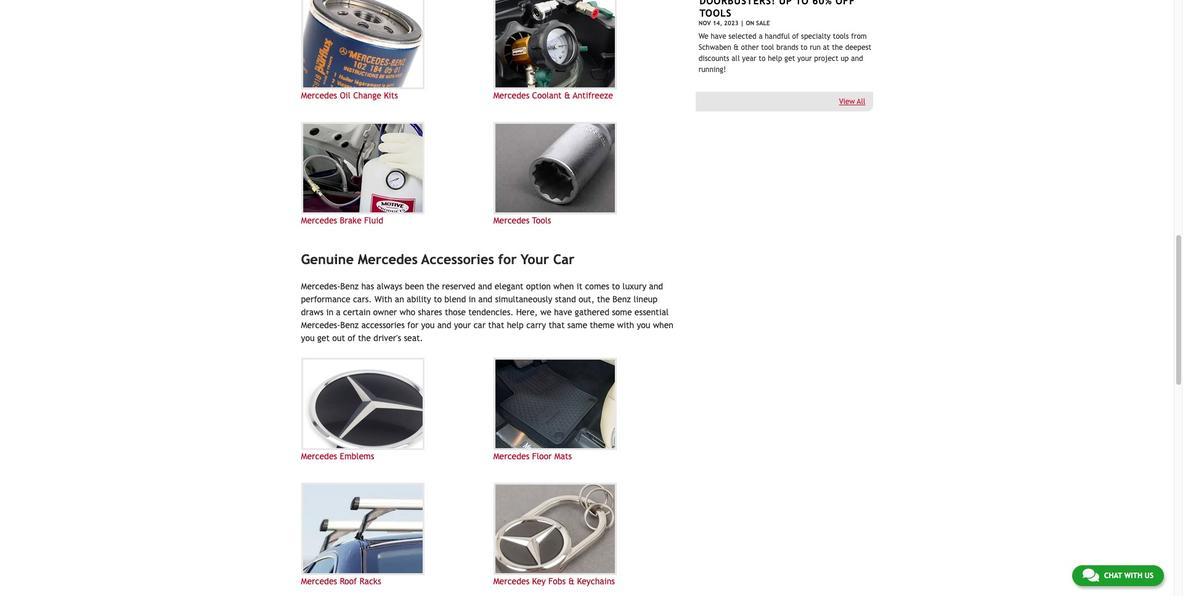 Task type: vqa. For each thing, say whether or not it's contained in the screenshot.
the top Benz
yes



Task type: locate. For each thing, give the bounding box(es) containing it.
nov
[[699, 20, 711, 27]]

& right coolant
[[564, 91, 571, 100]]

1 vertical spatial mercedes-
[[301, 320, 340, 330]]

mercedes left key
[[493, 577, 530, 586]]

1 horizontal spatial that
[[549, 320, 565, 330]]

with
[[375, 294, 392, 304]]

have down stand
[[554, 307, 572, 317]]

tools up 14,
[[700, 8, 732, 19]]

lineup
[[634, 294, 658, 304]]

your down run
[[798, 54, 812, 63]]

1 vertical spatial tools
[[532, 216, 551, 225]]

mats
[[555, 452, 572, 461]]

tools
[[700, 8, 732, 19], [532, 216, 551, 225]]

0 horizontal spatial a
[[336, 307, 341, 317]]

view all
[[839, 97, 866, 106]]

here,
[[516, 307, 538, 317]]

you down draws
[[301, 333, 315, 343]]

2023
[[724, 20, 739, 27]]

mercedes floor mats
[[493, 452, 572, 461]]

mercedes left coolant
[[493, 91, 530, 100]]

tool
[[761, 43, 774, 52]]

of
[[792, 32, 799, 40], [348, 333, 356, 343]]

1 horizontal spatial with
[[1125, 572, 1143, 581]]

when down essential
[[653, 320, 674, 330]]

for up elegant
[[498, 251, 517, 267]]

doorbusters! up to 60% off tools nov 14, 2023 | on sale we have selected a handful of specialty tools from schwaben & other tool brands to run at the deepest discounts all year to help get your project up and running!
[[699, 0, 872, 74]]

0 horizontal spatial when
[[554, 281, 574, 291]]

year
[[742, 54, 757, 63]]

view
[[839, 97, 855, 106]]

1 vertical spatial of
[[348, 333, 356, 343]]

0 horizontal spatial have
[[554, 307, 572, 317]]

out,
[[579, 294, 595, 304]]

1 horizontal spatial you
[[421, 320, 435, 330]]

1 horizontal spatial tools
[[700, 8, 732, 19]]

0 horizontal spatial in
[[326, 307, 333, 317]]

when up stand
[[554, 281, 574, 291]]

to left run
[[801, 43, 808, 52]]

that down we
[[549, 320, 565, 330]]

and down deepest on the right
[[851, 54, 863, 63]]

1 horizontal spatial in
[[469, 294, 476, 304]]

of right 'out'
[[348, 333, 356, 343]]

mercedes left emblems
[[301, 452, 337, 461]]

racks
[[360, 577, 381, 586]]

0 vertical spatial tools
[[700, 8, 732, 19]]

and inside "doorbusters! up to 60% off tools nov 14, 2023 | on sale we have selected a handful of specialty tools from schwaben & other tool brands to run at the deepest discounts all year to help get your project up and running!"
[[851, 54, 863, 63]]

mercedes benz oil change kits image
[[301, 0, 424, 89]]

emblems
[[340, 452, 374, 461]]

1 vertical spatial &
[[564, 91, 571, 100]]

0 horizontal spatial your
[[454, 320, 471, 330]]

benz down certain
[[340, 320, 359, 330]]

a up tool
[[759, 32, 763, 40]]

& up all
[[734, 43, 739, 52]]

that down tendencies.
[[488, 320, 504, 330]]

1 vertical spatial help
[[507, 320, 524, 330]]

a down performance
[[336, 307, 341, 317]]

0 vertical spatial benz
[[340, 281, 359, 291]]

help
[[768, 54, 782, 63], [507, 320, 524, 330]]

mercedes for mercedes roof racks
[[301, 577, 337, 586]]

for up seat.
[[407, 320, 419, 330]]

mercedes left oil
[[301, 91, 337, 100]]

mercedes left floor
[[493, 452, 530, 461]]

help down here,
[[507, 320, 524, 330]]

1 vertical spatial for
[[407, 320, 419, 330]]

with inside mercedes-benz has always been the reserved and elegant option when it comes to luxury and performance cars. with an ability to blend in and simultaneously stand out, the benz lineup draws in a certain owner who shares those tendencies. here, we have gathered some essential mercedes-benz accessories for you and your car that help carry that same theme with you when you get out of the driver's seat.
[[617, 320, 634, 330]]

in right 'blend' on the left of page
[[469, 294, 476, 304]]

coolant
[[532, 91, 562, 100]]

1 vertical spatial have
[[554, 307, 572, 317]]

1 horizontal spatial get
[[785, 54, 795, 63]]

1 horizontal spatial your
[[798, 54, 812, 63]]

mercedes for mercedes coolant & antifreeze
[[493, 91, 530, 100]]

1 horizontal spatial of
[[792, 32, 799, 40]]

of up brands
[[792, 32, 799, 40]]

a inside "doorbusters! up to 60% off tools nov 14, 2023 | on sale we have selected a handful of specialty tools from schwaben & other tool brands to run at the deepest discounts all year to help get your project up and running!"
[[759, 32, 763, 40]]

all
[[732, 54, 740, 63]]

benz
[[340, 281, 359, 291], [613, 294, 631, 304], [340, 320, 359, 330]]

cars.
[[353, 294, 372, 304]]

have inside "doorbusters! up to 60% off tools nov 14, 2023 | on sale we have selected a handful of specialty tools from schwaben & other tool brands to run at the deepest discounts all year to help get your project up and running!"
[[711, 32, 726, 40]]

you
[[421, 320, 435, 330], [637, 320, 650, 330], [301, 333, 315, 343]]

option
[[526, 281, 551, 291]]

0 vertical spatial help
[[768, 54, 782, 63]]

genuine mercedes accessories for your car
[[301, 251, 575, 267]]

your inside "doorbusters! up to 60% off tools nov 14, 2023 | on sale we have selected a handful of specialty tools from schwaben & other tool brands to run at the deepest discounts all year to help get your project up and running!"
[[798, 54, 812, 63]]

& inside "doorbusters! up to 60% off tools nov 14, 2023 | on sale we have selected a handful of specialty tools from schwaben & other tool brands to run at the deepest discounts all year to help get your project up and running!"
[[734, 43, 739, 52]]

tools up your
[[532, 216, 551, 225]]

we
[[540, 307, 552, 317]]

and down those in the bottom of the page
[[437, 320, 451, 330]]

0 vertical spatial with
[[617, 320, 634, 330]]

when
[[554, 281, 574, 291], [653, 320, 674, 330]]

your
[[798, 54, 812, 63], [454, 320, 471, 330]]

1 vertical spatial with
[[1125, 572, 1143, 581]]

benz left has
[[340, 281, 359, 291]]

to up "shares"
[[434, 294, 442, 304]]

elegant
[[495, 281, 524, 291]]

|
[[741, 20, 744, 27]]

we
[[699, 32, 709, 40]]

0 horizontal spatial with
[[617, 320, 634, 330]]

0 vertical spatial your
[[798, 54, 812, 63]]

tendencies.
[[468, 307, 514, 317]]

owner
[[373, 307, 397, 317]]

get down brands
[[785, 54, 795, 63]]

fobs
[[548, 577, 566, 586]]

key
[[532, 577, 546, 586]]

0 vertical spatial have
[[711, 32, 726, 40]]

0 horizontal spatial that
[[488, 320, 504, 330]]

help inside mercedes-benz has always been the reserved and elegant option when it comes to luxury and performance cars. with an ability to blend in and simultaneously stand out, the benz lineup draws in a certain owner who shares those tendencies. here, we have gathered some essential mercedes-benz accessories for you and your car that help carry that same theme with you when you get out of the driver's seat.
[[507, 320, 524, 330]]

mercedes up your
[[493, 216, 530, 225]]

0 vertical spatial mercedes-
[[301, 281, 340, 291]]

driver's
[[374, 333, 401, 343]]

1 horizontal spatial when
[[653, 320, 674, 330]]

mercedes for mercedes oil change kits
[[301, 91, 337, 100]]

seat.
[[404, 333, 423, 343]]

1 vertical spatial get
[[317, 333, 330, 343]]

1 horizontal spatial a
[[759, 32, 763, 40]]

have
[[711, 32, 726, 40], [554, 307, 572, 317]]

mercedes roof racks
[[301, 577, 381, 586]]

the right at in the top right of the page
[[832, 43, 843, 52]]

the inside "doorbusters! up to 60% off tools nov 14, 2023 | on sale we have selected a handful of specialty tools from schwaben & other tool brands to run at the deepest discounts all year to help get your project up and running!"
[[832, 43, 843, 52]]

1 horizontal spatial for
[[498, 251, 517, 267]]

that
[[488, 320, 504, 330], [549, 320, 565, 330]]

the down accessories on the bottom of the page
[[358, 333, 371, 343]]

of inside mercedes-benz has always been the reserved and elegant option when it comes to luxury and performance cars. with an ability to blend in and simultaneously stand out, the benz lineup draws in a certain owner who shares those tendencies. here, we have gathered some essential mercedes-benz accessories for you and your car that help carry that same theme with you when you get out of the driver's seat.
[[348, 333, 356, 343]]

with down some
[[617, 320, 634, 330]]

certain
[[343, 307, 371, 317]]

mercedes left roof
[[301, 577, 337, 586]]

a
[[759, 32, 763, 40], [336, 307, 341, 317]]

you down "shares"
[[421, 320, 435, 330]]

0 horizontal spatial get
[[317, 333, 330, 343]]

accessories
[[422, 251, 494, 267]]

mercedes inside "link"
[[493, 91, 530, 100]]

you down essential
[[637, 320, 650, 330]]

to down tool
[[759, 54, 766, 63]]

get
[[785, 54, 795, 63], [317, 333, 330, 343]]

mercedes oil change kits link
[[301, 0, 484, 102]]

1 vertical spatial your
[[454, 320, 471, 330]]

discounts
[[699, 54, 730, 63]]

0 vertical spatial &
[[734, 43, 739, 52]]

0 vertical spatial a
[[759, 32, 763, 40]]

mercedes benz tools image
[[493, 122, 617, 214]]

ability
[[407, 294, 431, 304]]

mercedes- up performance
[[301, 281, 340, 291]]

mercedes for mercedes key fobs & keychains
[[493, 577, 530, 586]]

in
[[469, 294, 476, 304], [326, 307, 333, 317]]

mercedes emblems link
[[301, 358, 484, 463]]

mercedes for mercedes tools
[[493, 216, 530, 225]]

mercedes coolant & antifreeze link
[[493, 0, 676, 102]]

mercedes tools link
[[493, 122, 676, 227]]

it
[[577, 281, 583, 291]]

mercedes-
[[301, 281, 340, 291], [301, 320, 340, 330]]

help down tool
[[768, 54, 782, 63]]

some
[[612, 307, 632, 317]]

benz up some
[[613, 294, 631, 304]]

chat
[[1104, 572, 1122, 581]]

keychains
[[577, 577, 615, 586]]

0 vertical spatial for
[[498, 251, 517, 267]]

1 vertical spatial in
[[326, 307, 333, 317]]

mercedes left brake
[[301, 216, 337, 225]]

get left 'out'
[[317, 333, 330, 343]]

0 horizontal spatial help
[[507, 320, 524, 330]]

simultaneously
[[495, 294, 553, 304]]

& right fobs
[[569, 577, 575, 586]]

0 vertical spatial in
[[469, 294, 476, 304]]

0 horizontal spatial tools
[[532, 216, 551, 225]]

project
[[814, 54, 839, 63]]

your down those in the bottom of the page
[[454, 320, 471, 330]]

0 vertical spatial when
[[554, 281, 574, 291]]

1 horizontal spatial help
[[768, 54, 782, 63]]

on
[[746, 20, 754, 27]]

1 vertical spatial a
[[336, 307, 341, 317]]

in down performance
[[326, 307, 333, 317]]

for
[[498, 251, 517, 267], [407, 320, 419, 330]]

and up lineup
[[649, 281, 663, 291]]

mercedes for mercedes brake fluid
[[301, 216, 337, 225]]

0 vertical spatial get
[[785, 54, 795, 63]]

&
[[734, 43, 739, 52], [564, 91, 571, 100], [569, 577, 575, 586]]

have up 'schwaben'
[[711, 32, 726, 40]]

mercedes benz emblems image
[[301, 358, 424, 450]]

always
[[377, 281, 403, 291]]

1 that from the left
[[488, 320, 504, 330]]

0 horizontal spatial for
[[407, 320, 419, 330]]

brands
[[777, 43, 799, 52]]

0 horizontal spatial of
[[348, 333, 356, 343]]

mercedes- down draws
[[301, 320, 340, 330]]

with left us
[[1125, 572, 1143, 581]]

and left elegant
[[478, 281, 492, 291]]

mercedes
[[301, 91, 337, 100], [493, 91, 530, 100], [301, 216, 337, 225], [493, 216, 530, 225], [358, 251, 418, 267], [301, 452, 337, 461], [493, 452, 530, 461], [301, 577, 337, 586], [493, 577, 530, 586]]

mercedes for mercedes floor mats
[[493, 452, 530, 461]]

help inside "doorbusters! up to 60% off tools nov 14, 2023 | on sale we have selected a handful of specialty tools from schwaben & other tool brands to run at the deepest discounts all year to help get your project up and running!"
[[768, 54, 782, 63]]

comments image
[[1083, 568, 1099, 583]]

reserved
[[442, 281, 475, 291]]

other
[[741, 43, 759, 52]]

1 horizontal spatial have
[[711, 32, 726, 40]]

get inside "doorbusters! up to 60% off tools nov 14, 2023 | on sale we have selected a handful of specialty tools from schwaben & other tool brands to run at the deepest discounts all year to help get your project up and running!"
[[785, 54, 795, 63]]

0 vertical spatial of
[[792, 32, 799, 40]]

1 vertical spatial when
[[653, 320, 674, 330]]

2 vertical spatial benz
[[340, 320, 359, 330]]



Task type: describe. For each thing, give the bounding box(es) containing it.
mercedes floor mats link
[[493, 358, 676, 463]]

1 vertical spatial benz
[[613, 294, 631, 304]]

schwaben
[[699, 43, 732, 52]]

2 that from the left
[[549, 320, 565, 330]]

2 mercedes- from the top
[[301, 320, 340, 330]]

mercedes oil change kits
[[301, 91, 398, 100]]

same
[[567, 320, 587, 330]]

change
[[353, 91, 381, 100]]

comes
[[585, 281, 609, 291]]

the right been on the top left of page
[[427, 281, 440, 291]]

0 horizontal spatial you
[[301, 333, 315, 343]]

mercedes-benz has always been the reserved and elegant option when it comes to luxury and performance cars. with an ability to blend in and simultaneously stand out, the benz lineup draws in a certain owner who shares those tendencies. here, we have gathered some essential mercedes-benz accessories for you and your car that help carry that same theme with you when you get out of the driver's seat.
[[301, 281, 674, 343]]

shares
[[418, 307, 442, 317]]

floor
[[532, 452, 552, 461]]

who
[[400, 307, 415, 317]]

essential
[[635, 307, 669, 317]]

car
[[474, 320, 486, 330]]

up
[[841, 54, 849, 63]]

view all link
[[839, 97, 866, 106]]

accessories
[[361, 320, 405, 330]]

doorbusters! up to 60% off tools link
[[700, 0, 856, 19]]

at
[[823, 43, 830, 52]]

mercedes key fobs & keychains link
[[493, 483, 676, 588]]

an
[[395, 294, 404, 304]]

deepest
[[845, 43, 872, 52]]

antifreeze
[[573, 91, 613, 100]]

mercedes up "always"
[[358, 251, 418, 267]]

tools
[[833, 32, 849, 40]]

from
[[851, 32, 867, 40]]

have inside mercedes-benz has always been the reserved and elegant option when it comes to luxury and performance cars. with an ability to blend in and simultaneously stand out, the benz lineup draws in a certain owner who shares those tendencies. here, we have gathered some essential mercedes-benz accessories for you and your car that help carry that same theme with you when you get out of the driver's seat.
[[554, 307, 572, 317]]

roof
[[340, 577, 357, 586]]

genuine mercedes brake fluid image
[[301, 122, 424, 214]]

oil
[[340, 91, 351, 100]]

chat with us
[[1104, 572, 1154, 581]]

mercedes benz floor mats image
[[493, 358, 617, 450]]

mercedes benz roof racks image
[[301, 483, 424, 575]]

selected
[[729, 32, 757, 40]]

2 vertical spatial &
[[569, 577, 575, 586]]

kits
[[384, 91, 398, 100]]

the down comes
[[597, 294, 610, 304]]

& inside "link"
[[564, 91, 571, 100]]

doorbusters!
[[700, 0, 776, 7]]

your inside mercedes-benz has always been the reserved and elegant option when it comes to luxury and performance cars. with an ability to blend in and simultaneously stand out, the benz lineup draws in a certain owner who shares those tendencies. here, we have gathered some essential mercedes-benz accessories for you and your car that help carry that same theme with you when you get out of the driver's seat.
[[454, 320, 471, 330]]

performance
[[301, 294, 351, 304]]

mercedes brake fluid
[[301, 216, 383, 225]]

specialty
[[801, 32, 831, 40]]

brake
[[340, 216, 362, 225]]

mercedes tools
[[493, 216, 551, 225]]

1 mercedes- from the top
[[301, 281, 340, 291]]

luxury
[[623, 281, 647, 291]]

mercedes benz key fobs & keychains image
[[493, 483, 617, 575]]

and up tendencies.
[[478, 294, 493, 304]]

60%
[[813, 0, 832, 7]]

of inside "doorbusters! up to 60% off tools nov 14, 2023 | on sale we have selected a handful of specialty tools from schwaben & other tool brands to run at the deepest discounts all year to help get your project up and running!"
[[792, 32, 799, 40]]

fluid
[[364, 216, 383, 225]]

up
[[779, 0, 793, 7]]

carry
[[526, 320, 546, 330]]

tools inside "doorbusters! up to 60% off tools nov 14, 2023 | on sale we have selected a handful of specialty tools from schwaben & other tool brands to run at the deepest discounts all year to help get your project up and running!"
[[700, 8, 732, 19]]

get inside mercedes-benz has always been the reserved and elegant option when it comes to luxury and performance cars. with an ability to blend in and simultaneously stand out, the benz lineup draws in a certain owner who shares those tendencies. here, we have gathered some essential mercedes-benz accessories for you and your car that help carry that same theme with you when you get out of the driver's seat.
[[317, 333, 330, 343]]

mercedes benz coolant & antifreeze image
[[493, 0, 617, 89]]

chat with us link
[[1072, 566, 1164, 587]]

theme
[[590, 320, 615, 330]]

with inside chat with us link
[[1125, 572, 1143, 581]]

handful
[[765, 32, 790, 40]]

your
[[521, 251, 549, 267]]

genuine
[[301, 251, 354, 267]]

mercedes emblems
[[301, 452, 374, 461]]

to left luxury
[[612, 281, 620, 291]]

mercedes coolant & antifreeze
[[493, 91, 613, 100]]

has
[[361, 281, 374, 291]]

to
[[796, 0, 809, 7]]

2 horizontal spatial you
[[637, 320, 650, 330]]

a inside mercedes-benz has always been the reserved and elegant option when it comes to luxury and performance cars. with an ability to blend in and simultaneously stand out, the benz lineup draws in a certain owner who shares those tendencies. here, we have gathered some essential mercedes-benz accessories for you and your car that help carry that same theme with you when you get out of the driver's seat.
[[336, 307, 341, 317]]

draws
[[301, 307, 324, 317]]

us
[[1145, 572, 1154, 581]]

for inside mercedes-benz has always been the reserved and elegant option when it comes to luxury and performance cars. with an ability to blend in and simultaneously stand out, the benz lineup draws in a certain owner who shares those tendencies. here, we have gathered some essential mercedes-benz accessories for you and your car that help carry that same theme with you when you get out of the driver's seat.
[[407, 320, 419, 330]]

been
[[405, 281, 424, 291]]

out
[[332, 333, 345, 343]]

14,
[[713, 20, 722, 27]]

off
[[836, 0, 856, 7]]

gathered
[[575, 307, 610, 317]]

mercedes for mercedes emblems
[[301, 452, 337, 461]]

all
[[857, 97, 866, 106]]

sale
[[756, 20, 770, 27]]

mercedes roof racks link
[[301, 483, 484, 588]]

mercedes key fobs & keychains
[[493, 577, 615, 586]]



